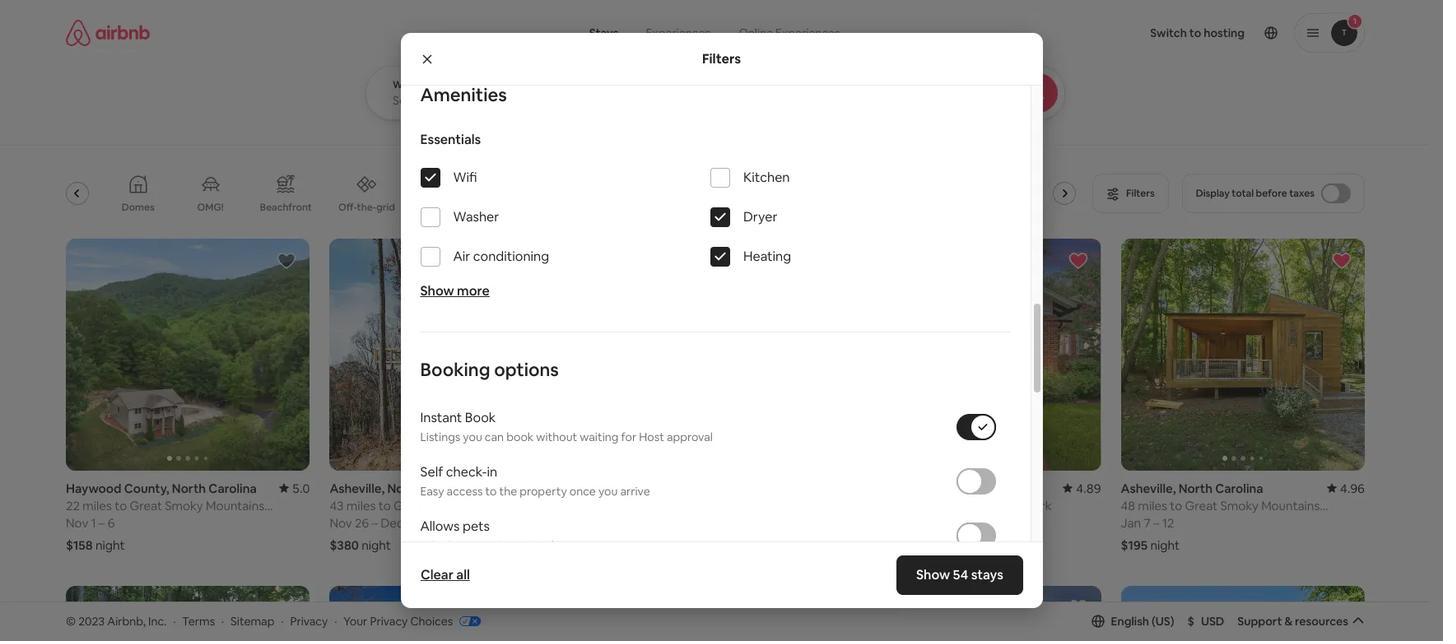 Task type: describe. For each thing, give the bounding box(es) containing it.
online experiences link
[[725, 16, 855, 49]]

to for 43
[[379, 498, 391, 514]]

experiences button
[[632, 16, 725, 49]]

– for 6
[[99, 515, 105, 531]]

23
[[594, 498, 608, 514]]

before
[[1257, 187, 1288, 200]]

off-
[[338, 201, 357, 214]]

asheville, for 43
[[330, 481, 385, 496]]

show 54 stays link
[[897, 556, 1023, 595]]

1 inside nov 26 – dec 1 $380 night
[[406, 515, 412, 531]]

4 · from the left
[[335, 614, 337, 629]]

1 inside the nov 1 – 6 $158 night
[[91, 515, 96, 531]]

kitchen
[[744, 169, 790, 186]]

miles for 17 miles to congaree national park
[[872, 498, 901, 514]]

choices
[[411, 614, 453, 629]]

$103
[[858, 537, 885, 553]]

sitemap
[[231, 614, 275, 629]]

6
[[108, 515, 115, 531]]

great inside haywood county, north carolina 22 miles to great smoky mountains national park
[[130, 498, 162, 514]]

inc.
[[148, 614, 167, 629]]

the-
[[357, 201, 377, 214]]

haywood
[[66, 481, 122, 496]]

all
[[456, 567, 470, 584]]

show for show more
[[420, 283, 454, 300]]

add to wishlist: columbia, south carolina image
[[805, 598, 825, 618]]

show map button
[[661, 529, 770, 569]]

in
[[487, 464, 498, 481]]

stays tab panel
[[366, 66, 1111, 120]]

terms link
[[182, 614, 215, 629]]

easy
[[420, 484, 444, 499]]

$250 night
[[594, 537, 654, 553]]

$ usd
[[1188, 614, 1225, 629]]

clear
[[420, 567, 453, 584]]

once
[[570, 484, 596, 499]]

miles for 48 miles to great smoky mountains national park
[[1139, 498, 1168, 514]]

support
[[1238, 614, 1283, 629]]

book
[[465, 410, 496, 427]]

arrive
[[621, 484, 650, 499]]

total
[[1232, 187, 1254, 200]]

sitemap link
[[231, 614, 275, 629]]

national inside west columbia, south carolina 23 miles to congaree national park
[[716, 498, 763, 514]]

booking options
[[420, 358, 559, 382]]

you inside 'self check-in easy access to the property once you arrive'
[[599, 484, 618, 499]]

2 add to wishlist: canton, north carolina image from the left
[[1333, 598, 1352, 618]]

essentials
[[420, 131, 481, 148]]

self check-in easy access to the property once you arrive
[[420, 464, 650, 499]]

west
[[594, 481, 624, 496]]

the
[[500, 484, 517, 499]]

display total before taxes button
[[1182, 174, 1366, 213]]

approval
[[667, 430, 713, 445]]

&
[[1285, 614, 1293, 629]]

pets
[[463, 518, 490, 536]]

support & resources button
[[1238, 614, 1366, 629]]

terms · sitemap · privacy
[[182, 614, 328, 629]]

for
[[621, 430, 637, 445]]

grid
[[377, 201, 395, 214]]

night inside jan 7 – 12 $195 night
[[1151, 537, 1180, 553]]

instant
[[420, 410, 462, 427]]

show for show map
[[678, 542, 707, 556]]

air
[[453, 248, 471, 265]]

terms
[[182, 614, 215, 629]]

book
[[507, 430, 534, 445]]

county,
[[124, 481, 169, 496]]

carolina for asheville, north carolina 43 miles to great smoky mountains national park
[[424, 481, 472, 496]]

options
[[494, 358, 559, 382]]

stays
[[971, 567, 1004, 584]]

jan 7 – 12 $195 night
[[1121, 515, 1180, 553]]

– for dec
[[372, 515, 378, 531]]

without
[[536, 430, 578, 445]]

allows
[[420, 518, 460, 536]]

mountains for 48 miles to great smoky mountains national park
[[1262, 498, 1321, 514]]

smoky for 48
[[1221, 498, 1259, 514]]

experiences inside button
[[646, 26, 711, 40]]

waiting
[[580, 430, 619, 445]]

domes
[[122, 201, 155, 214]]

omg!
[[197, 201, 224, 214]]

show 54 stays
[[916, 567, 1004, 584]]

your privacy choices link
[[344, 614, 481, 630]]

mountains inside haywood county, north carolina 22 miles to great smoky mountains national park
[[206, 498, 265, 514]]

you inside instant book listings you can book without waiting for host approval
[[463, 430, 482, 445]]

nov for 22
[[66, 515, 88, 531]]

castles
[[729, 201, 763, 214]]

conditioning
[[473, 248, 549, 265]]

off-the-grid
[[338, 201, 395, 214]]

display total before taxes
[[1196, 187, 1315, 200]]

check-
[[446, 464, 487, 481]]

amenities
[[420, 83, 507, 106]]

to inside haywood county, north carolina 22 miles to great smoky mountains national park
[[115, 498, 127, 514]]

1 privacy from the left
[[290, 614, 328, 629]]

$250
[[594, 537, 622, 553]]

nov 26 – dec 1 $380 night
[[330, 515, 412, 553]]

allows pets
[[420, 518, 490, 536]]

48
[[1121, 498, 1136, 514]]

south inside west columbia, south carolina 23 miles to congaree national park
[[688, 481, 723, 496]]

clear all button
[[412, 559, 478, 592]]

carolina for asheville, north carolina 48 miles to great smoky mountains national park
[[1216, 481, 1264, 496]]

heating
[[744, 248, 792, 265]]

taxes
[[1290, 187, 1315, 200]]

$103 night
[[858, 537, 917, 553]]

$158
[[66, 537, 93, 553]]

great for 48
[[1186, 498, 1218, 514]]

west columbia, south carolina 23 miles to congaree national park
[[594, 481, 791, 514]]

stays
[[590, 26, 619, 40]]

to for easy
[[485, 484, 497, 499]]

group containing amazing views
[[19, 161, 1083, 226]]



Task type: vqa. For each thing, say whether or not it's contained in the screenshot.
heating
yes



Task type: locate. For each thing, give the bounding box(es) containing it.
– inside the nov 1 – 6 $158 night
[[99, 515, 105, 531]]

congaree
[[657, 498, 714, 514], [919, 498, 976, 514]]

night right $103 at the right bottom of page
[[887, 537, 917, 553]]

add to wishlist: horse shoe, north carolina image
[[277, 598, 297, 618]]

to up 6
[[115, 498, 127, 514]]

0 horizontal spatial nov
[[66, 515, 88, 531]]

0 horizontal spatial south
[[688, 481, 723, 496]]

5.0 out of 5 average rating image
[[279, 481, 310, 496]]

columbia, right west
[[627, 481, 686, 496]]

2 experiences from the left
[[776, 26, 841, 40]]

4 miles from the left
[[872, 498, 901, 514]]

booking
[[420, 358, 490, 382]]

to up 12
[[1171, 498, 1183, 514]]

haywood county, north carolina 22 miles to great smoky mountains national park
[[66, 481, 265, 529]]

54
[[953, 567, 968, 584]]

asheville, up 48
[[1121, 481, 1177, 496]]

– right '7'
[[1154, 515, 1160, 531]]

0 horizontal spatial you
[[463, 430, 482, 445]]

show left map
[[678, 542, 707, 556]]

usd
[[1202, 614, 1225, 629]]

carolina for columbia, south carolina 17 miles to congaree national park
[[956, 481, 1004, 496]]

1 · from the left
[[173, 614, 176, 629]]

park inside the asheville, north carolina 43 miles to great smoky mountains national park
[[379, 514, 404, 529]]

2 smoky from the left
[[429, 498, 467, 514]]

2 columbia, from the left
[[858, 481, 916, 496]]

show for show 54 stays
[[916, 567, 950, 584]]

17
[[858, 498, 869, 514]]

1 vertical spatial you
[[599, 484, 618, 499]]

1 north from the left
[[172, 481, 206, 496]]

0 horizontal spatial columbia,
[[627, 481, 686, 496]]

2 1 from the left
[[406, 515, 412, 531]]

2 miles from the left
[[610, 498, 640, 514]]

1 miles from the left
[[83, 498, 112, 514]]

north inside asheville, north carolina 48 miles to great smoky mountains national park
[[1179, 481, 1213, 496]]

miles inside haywood county, north carolina 22 miles to great smoky mountains national park
[[83, 498, 112, 514]]

miles down west
[[610, 498, 640, 514]]

1 nov from the left
[[66, 515, 88, 531]]

5 carolina from the left
[[1216, 481, 1264, 496]]

smoky for 43
[[429, 498, 467, 514]]

night down 26
[[362, 537, 391, 553]]

show left 54
[[916, 567, 950, 584]]

smoky inside asheville, north carolina 48 miles to great smoky mountains national park
[[1221, 498, 1259, 514]]

2 congaree from the left
[[919, 498, 976, 514]]

north right county,
[[172, 481, 206, 496]]

mountains
[[206, 498, 265, 514], [470, 498, 529, 514], [1262, 498, 1321, 514]]

nov 1 – 6 $158 night
[[66, 515, 125, 553]]

1 great from the left
[[130, 498, 162, 514]]

privacy right 'your'
[[370, 614, 408, 629]]

resources
[[1296, 614, 1349, 629]]

0 horizontal spatial smoky
[[165, 498, 203, 514]]

jan
[[1121, 515, 1142, 531]]

4.98 out of 5 average rating image
[[536, 481, 574, 496]]

english (us) button
[[1092, 614, 1175, 629]]

2023
[[78, 614, 105, 629]]

to inside asheville, north carolina 48 miles to great smoky mountains national park
[[1171, 498, 1183, 514]]

support & resources
[[1238, 614, 1349, 629]]

1 horizontal spatial add to wishlist: canton, north carolina image
[[1333, 598, 1352, 618]]

· left 'your'
[[335, 614, 337, 629]]

1 horizontal spatial experiences
[[776, 26, 841, 40]]

to for 48
[[1171, 498, 1183, 514]]

english (us)
[[1111, 614, 1175, 629]]

1 horizontal spatial –
[[372, 515, 378, 531]]

can
[[485, 430, 504, 445]]

mountains inside the asheville, north carolina 43 miles to great smoky mountains national park
[[470, 498, 529, 514]]

2 south from the left
[[919, 481, 954, 496]]

0 horizontal spatial congaree
[[657, 498, 714, 514]]

0 horizontal spatial –
[[99, 515, 105, 531]]

1 carolina from the left
[[209, 481, 257, 496]]

3 night from the left
[[362, 537, 391, 553]]

miles down haywood at left
[[83, 498, 112, 514]]

1 experiences from the left
[[646, 26, 711, 40]]

3 – from the left
[[1154, 515, 1160, 531]]

countryside
[[494, 201, 551, 214]]

Where field
[[393, 93, 608, 108]]

2 privacy from the left
[[370, 614, 408, 629]]

to up dec
[[379, 498, 391, 514]]

4.98
[[549, 481, 574, 496]]

national inside the asheville, north carolina 43 miles to great smoky mountains national park
[[330, 514, 377, 529]]

2 vertical spatial show
[[916, 567, 950, 584]]

experiences up the filters
[[646, 26, 711, 40]]

1 – from the left
[[99, 515, 105, 531]]

5.0
[[292, 481, 310, 496]]

1 horizontal spatial great
[[394, 498, 426, 514]]

park inside haywood county, north carolina 22 miles to great smoky mountains national park
[[115, 514, 140, 529]]

night
[[95, 537, 125, 553], [625, 537, 654, 553], [362, 537, 391, 553], [887, 537, 917, 553], [1151, 537, 1180, 553]]

to inside 'self check-in easy access to the property once you arrive'
[[485, 484, 497, 499]]

beachfront
[[260, 201, 312, 214]]

1 vertical spatial show
[[678, 542, 707, 556]]

asheville, up 43
[[330, 481, 385, 496]]

0 horizontal spatial add to wishlist: canton, north carolina image
[[1069, 598, 1089, 618]]

online
[[739, 26, 773, 40]]

north for asheville, north carolina 43 miles to great smoky mountains national park
[[388, 481, 422, 496]]

1 1 from the left
[[91, 515, 96, 531]]

nov inside nov 26 – dec 1 $380 night
[[330, 515, 352, 531]]

© 2023 airbnb, inc. ·
[[66, 614, 176, 629]]

great
[[130, 498, 162, 514], [394, 498, 426, 514], [1186, 498, 1218, 514]]

great inside asheville, north carolina 48 miles to great smoky mountains national park
[[1186, 498, 1218, 514]]

remove from wishlist: asheville, north carolina image
[[1333, 251, 1352, 271]]

night right $250
[[625, 537, 654, 553]]

show left more
[[420, 283, 454, 300]]

1 horizontal spatial show
[[678, 542, 707, 556]]

0 horizontal spatial mountains
[[206, 498, 265, 514]]

north for asheville, north carolina 48 miles to great smoky mountains national park
[[1179, 481, 1213, 496]]

night inside the nov 1 – 6 $158 night
[[95, 537, 125, 553]]

columbia, inside west columbia, south carolina 23 miles to congaree national park
[[627, 481, 686, 496]]

congaree up show map
[[657, 498, 714, 514]]

3 great from the left
[[1186, 498, 1218, 514]]

what can we help you find? tab list
[[576, 16, 725, 49]]

1
[[91, 515, 96, 531], [406, 515, 412, 531]]

night down 12
[[1151, 537, 1180, 553]]

1 right dec
[[406, 515, 412, 531]]

2 · from the left
[[222, 614, 224, 629]]

you down book
[[463, 430, 482, 445]]

·
[[173, 614, 176, 629], [222, 614, 224, 629], [281, 614, 284, 629], [335, 614, 337, 629]]

lakefront
[[422, 201, 467, 214]]

4 carolina from the left
[[956, 481, 1004, 496]]

nov inside the nov 1 – 6 $158 night
[[66, 515, 88, 531]]

0 vertical spatial show
[[420, 283, 454, 300]]

filters
[[702, 50, 741, 67]]

miles inside west columbia, south carolina 23 miles to congaree national park
[[610, 498, 640, 514]]

miles for 43 miles to great smoky mountains national park
[[347, 498, 376, 514]]

asheville, inside asheville, north carolina 48 miles to great smoky mountains national park
[[1121, 481, 1177, 496]]

– right 26
[[372, 515, 378, 531]]

show inside button
[[678, 542, 707, 556]]

– left 6
[[99, 515, 105, 531]]

5 miles from the left
[[1139, 498, 1168, 514]]

add to wishlist: canton, north carolina image
[[541, 598, 561, 618]]

5 night from the left
[[1151, 537, 1180, 553]]

3 carolina from the left
[[424, 481, 472, 496]]

2 horizontal spatial smoky
[[1221, 498, 1259, 514]]

3 mountains from the left
[[1262, 498, 1321, 514]]

add to wishlist: canton, north carolina image right &
[[1333, 598, 1352, 618]]

nov down 22
[[66, 515, 88, 531]]

4.96 out of 5 average rating image
[[1327, 481, 1366, 496]]

miles right 17
[[872, 498, 901, 514]]

4 night from the left
[[887, 537, 917, 553]]

to inside west columbia, south carolina 23 miles to congaree national park
[[642, 498, 655, 514]]

add to wishlist: canton, north carolina image left english
[[1069, 598, 1089, 618]]

night inside nov 26 – dec 1 $380 night
[[362, 537, 391, 553]]

2 night from the left
[[625, 537, 654, 553]]

asheville, inside the asheville, north carolina 43 miles to great smoky mountains national park
[[330, 481, 385, 496]]

1 horizontal spatial mountains
[[470, 498, 529, 514]]

0 horizontal spatial great
[[130, 498, 162, 514]]

2 horizontal spatial –
[[1154, 515, 1160, 531]]

great for 43
[[394, 498, 426, 514]]

smoky inside haywood county, north carolina 22 miles to great smoky mountains national park
[[165, 498, 203, 514]]

0 horizontal spatial privacy
[[290, 614, 328, 629]]

0 horizontal spatial north
[[172, 481, 206, 496]]

0 horizontal spatial 1
[[91, 515, 96, 531]]

1 horizontal spatial smoky
[[429, 498, 467, 514]]

2 horizontal spatial great
[[1186, 498, 1218, 514]]

dec
[[381, 515, 404, 531]]

$380
[[330, 537, 359, 553]]

12
[[1163, 515, 1175, 531]]

$
[[1188, 614, 1195, 629]]

miles inside "columbia, south carolina 17 miles to congaree national park"
[[872, 498, 901, 514]]

great inside the asheville, north carolina 43 miles to great smoky mountains national park
[[394, 498, 426, 514]]

to
[[485, 484, 497, 499], [115, 498, 127, 514], [642, 498, 655, 514], [379, 498, 391, 514], [904, 498, 917, 514], [1171, 498, 1183, 514]]

congaree inside "columbia, south carolina 17 miles to congaree national park"
[[919, 498, 976, 514]]

3 north from the left
[[1179, 481, 1213, 496]]

where
[[393, 78, 424, 91]]

carolina inside "columbia, south carolina 17 miles to congaree national park"
[[956, 481, 1004, 496]]

1 smoky from the left
[[165, 498, 203, 514]]

to left the
[[485, 484, 497, 499]]

miles inside the asheville, north carolina 43 miles to great smoky mountains national park
[[347, 498, 376, 514]]

add to wishlist: haywood county, north carolina image
[[277, 251, 297, 271]]

nov for miles
[[330, 515, 352, 531]]

north inside the asheville, north carolina 43 miles to great smoky mountains national park
[[388, 481, 422, 496]]

access
[[447, 484, 483, 499]]

asheville, for 48
[[1121, 481, 1177, 496]]

4.89
[[1077, 481, 1102, 496]]

to for 17
[[904, 498, 917, 514]]

north up jan 7 – 12 $195 night
[[1179, 481, 1213, 496]]

to up $250 night
[[642, 498, 655, 514]]

· right terms link
[[222, 614, 224, 629]]

mountains for 43 miles to great smoky mountains national park
[[470, 498, 529, 514]]

night down 6
[[95, 537, 125, 553]]

experiences
[[646, 26, 711, 40], [776, 26, 841, 40]]

online experiences
[[739, 26, 841, 40]]

1 columbia, from the left
[[627, 481, 686, 496]]

1 horizontal spatial 1
[[406, 515, 412, 531]]

mountains inside asheville, north carolina 48 miles to great smoky mountains national park
[[1262, 498, 1321, 514]]

host
[[639, 430, 665, 445]]

3 miles from the left
[[347, 498, 376, 514]]

2 nov from the left
[[330, 515, 352, 531]]

columbia, inside "columbia, south carolina 17 miles to congaree national park"
[[858, 481, 916, 496]]

2 mountains from the left
[[470, 498, 529, 514]]

to up $103 night
[[904, 498, 917, 514]]

asheville, north carolina 48 miles to great smoky mountains national park
[[1121, 481, 1321, 529]]

amazing
[[19, 201, 60, 214]]

4.89 out of 5 average rating image
[[1064, 481, 1102, 496]]

columbia, up 17
[[858, 481, 916, 496]]

profile element
[[881, 0, 1366, 66]]

nov down 43
[[330, 515, 352, 531]]

experiences right online
[[776, 26, 841, 40]]

listings
[[420, 430, 461, 445]]

– inside nov 26 – dec 1 $380 night
[[372, 515, 378, 531]]

national inside haywood county, north carolina 22 miles to great smoky mountains national park
[[66, 514, 113, 529]]

1 horizontal spatial columbia,
[[858, 481, 916, 496]]

1 horizontal spatial privacy
[[370, 614, 408, 629]]

1 asheville, from the left
[[330, 481, 385, 496]]

smoky inside the asheville, north carolina 43 miles to great smoky mountains national park
[[429, 498, 467, 514]]

2 horizontal spatial show
[[916, 567, 950, 584]]

2 carolina from the left
[[725, 481, 773, 496]]

– inside jan 7 – 12 $195 night
[[1154, 515, 1160, 531]]

1 horizontal spatial north
[[388, 481, 422, 496]]

2 north from the left
[[388, 481, 422, 496]]

· left privacy link
[[281, 614, 284, 629]]

0 vertical spatial you
[[463, 430, 482, 445]]

add to wishlist: asheville, north carolina image
[[541, 251, 561, 271]]

none search field containing stays
[[366, 0, 1111, 120]]

– for 12
[[1154, 515, 1160, 531]]

1 horizontal spatial asheville,
[[1121, 481, 1177, 496]]

wifi
[[453, 169, 477, 186]]

north inside haywood county, north carolina 22 miles to great smoky mountains national park
[[172, 481, 206, 496]]

miles up '7'
[[1139, 498, 1168, 514]]

©
[[66, 614, 76, 629]]

to inside "columbia, south carolina 17 miles to congaree national park"
[[904, 498, 917, 514]]

0 horizontal spatial experiences
[[646, 26, 711, 40]]

property
[[520, 484, 567, 499]]

carolina
[[209, 481, 257, 496], [725, 481, 773, 496], [424, 481, 472, 496], [956, 481, 1004, 496], [1216, 481, 1264, 496]]

0 horizontal spatial show
[[420, 283, 454, 300]]

air conditioning
[[453, 248, 549, 265]]

map
[[710, 542, 734, 556]]

· right inc. at the left of the page
[[173, 614, 176, 629]]

national inside asheville, north carolina 48 miles to great smoky mountains national park
[[1121, 514, 1168, 529]]

self
[[420, 464, 443, 481]]

national inside "columbia, south carolina 17 miles to congaree national park"
[[978, 498, 1025, 514]]

congaree up show 54 stays
[[919, 498, 976, 514]]

1 horizontal spatial nov
[[330, 515, 352, 531]]

remove from wishlist: columbia, south carolina image
[[1069, 251, 1089, 271]]

miles up 26
[[347, 498, 376, 514]]

1 mountains from the left
[[206, 498, 265, 514]]

miles inside asheville, north carolina 48 miles to great smoky mountains national park
[[1139, 498, 1168, 514]]

to inside the asheville, north carolina 43 miles to great smoky mountains national park
[[379, 498, 391, 514]]

you right once
[[599, 484, 618, 499]]

group
[[19, 161, 1083, 226], [66, 239, 310, 471], [330, 239, 818, 471], [350, 239, 838, 471], [858, 239, 1346, 471], [1121, 239, 1366, 471], [66, 586, 310, 642], [330, 586, 574, 642], [594, 586, 838, 642], [858, 586, 1102, 642], [1121, 586, 1366, 642]]

22
[[66, 498, 80, 514]]

display
[[1196, 187, 1230, 200]]

english
[[1111, 614, 1150, 629]]

2 asheville, from the left
[[1121, 481, 1177, 496]]

carolina inside asheville, north carolina 48 miles to great smoky mountains national park
[[1216, 481, 1264, 496]]

1 south from the left
[[688, 481, 723, 496]]

instant book listings you can book without waiting for host approval
[[420, 410, 713, 445]]

2 – from the left
[[372, 515, 378, 531]]

2 great from the left
[[394, 498, 426, 514]]

you
[[463, 430, 482, 445], [599, 484, 618, 499]]

park inside asheville, north carolina 48 miles to great smoky mountains national park
[[1171, 514, 1196, 529]]

carolina inside west columbia, south carolina 23 miles to congaree national park
[[725, 481, 773, 496]]

carolina inside haywood county, north carolina 22 miles to great smoky mountains national park
[[209, 481, 257, 496]]

1 congaree from the left
[[657, 498, 714, 514]]

carolina inside the asheville, north carolina 43 miles to great smoky mountains national park
[[424, 481, 472, 496]]

1 add to wishlist: canton, north carolina image from the left
[[1069, 598, 1089, 618]]

0 horizontal spatial asheville,
[[330, 481, 385, 496]]

2 horizontal spatial north
[[1179, 481, 1213, 496]]

washer
[[453, 209, 499, 226]]

amazing views
[[19, 201, 89, 214]]

26
[[355, 515, 369, 531]]

show
[[420, 283, 454, 300], [678, 542, 707, 556], [916, 567, 950, 584]]

asheville, north carolina 43 miles to great smoky mountains national park
[[330, 481, 529, 529]]

congaree inside west columbia, south carolina 23 miles to congaree national park
[[657, 498, 714, 514]]

3 · from the left
[[281, 614, 284, 629]]

nov
[[66, 515, 88, 531], [330, 515, 352, 531]]

add to wishlist: canton, north carolina image
[[1069, 598, 1089, 618], [1333, 598, 1352, 618]]

1 night from the left
[[95, 537, 125, 553]]

filters dialog
[[401, 33, 1043, 609]]

1 horizontal spatial you
[[599, 484, 618, 499]]

north up dec
[[388, 481, 422, 496]]

3 smoky from the left
[[1221, 498, 1259, 514]]

2 horizontal spatial mountains
[[1262, 498, 1321, 514]]

park inside "columbia, south carolina 17 miles to congaree national park"
[[1028, 498, 1052, 514]]

privacy left 'your'
[[290, 614, 328, 629]]

park inside west columbia, south carolina 23 miles to congaree national park
[[766, 498, 791, 514]]

privacy link
[[290, 614, 328, 629]]

1 horizontal spatial congaree
[[919, 498, 976, 514]]

(us)
[[1152, 614, 1175, 629]]

1 horizontal spatial south
[[919, 481, 954, 496]]

4.96
[[1341, 481, 1366, 496]]

south inside "columbia, south carolina 17 miles to congaree national park"
[[919, 481, 954, 496]]

1 left 6
[[91, 515, 96, 531]]

national
[[716, 498, 763, 514], [978, 498, 1025, 514], [66, 514, 113, 529], [330, 514, 377, 529], [1121, 514, 1168, 529]]

None search field
[[366, 0, 1111, 120]]

show map
[[678, 542, 734, 556]]



